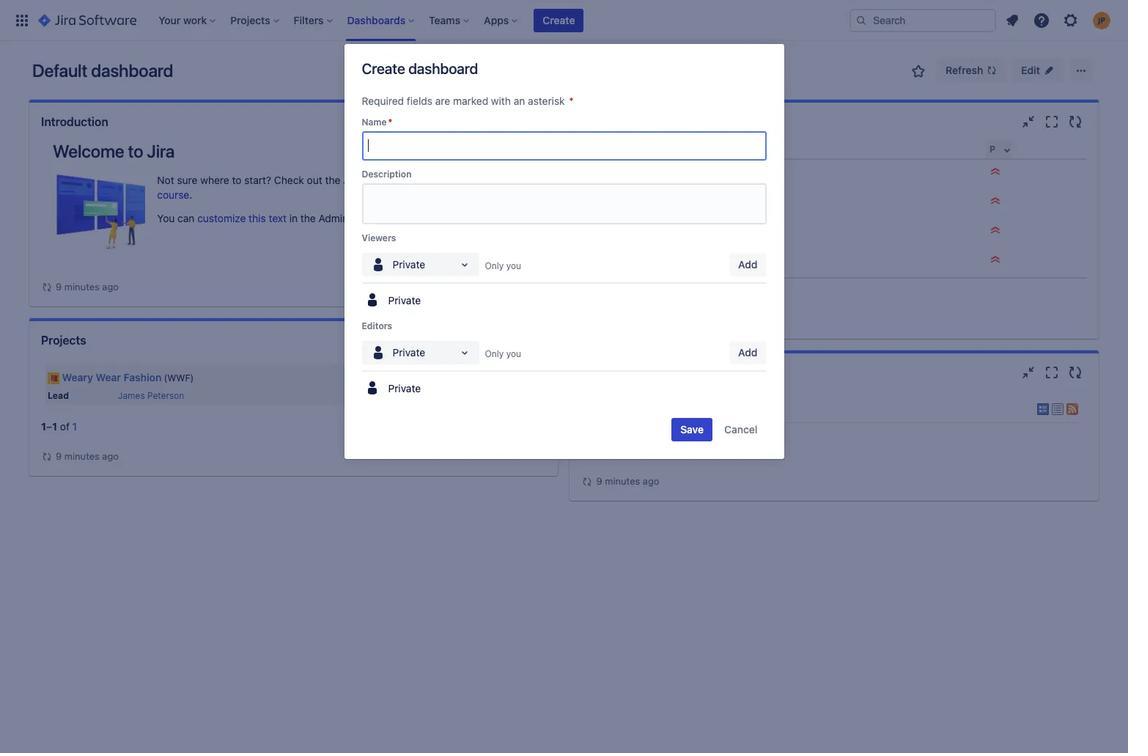 Task type: locate. For each thing, give the bounding box(es) containing it.
0 vertical spatial wear
[[734, 167, 758, 179]]

only you
[[485, 260, 522, 271], [485, 348, 522, 359]]

introduction region
[[41, 141, 547, 295]]

are
[[436, 95, 451, 107]]

cancel button
[[716, 418, 767, 442]]

1
[[587, 283, 592, 296], [41, 420, 46, 433], [52, 420, 57, 433], [72, 420, 77, 433]]

ago inside projects region
[[102, 450, 119, 462]]

0 horizontal spatial weary
[[62, 371, 93, 383]]

minutes inside projects region
[[64, 450, 100, 462]]

required
[[362, 95, 404, 107]]

ago inside introduction region
[[102, 281, 119, 293]]

create dashboard
[[362, 60, 478, 77]]

guide
[[382, 174, 408, 186]]

an arrow curved in a circular way on the button that refreshes the dashboard image
[[41, 282, 53, 293], [582, 476, 594, 488]]

* right asterisk
[[570, 95, 574, 107]]

2 vertical spatial 9
[[597, 476, 603, 487]]

1 vertical spatial design
[[722, 196, 754, 208]]

0 horizontal spatial to
[[128, 141, 143, 161]]

add button for editors
[[730, 341, 767, 365]]

add for viewers
[[739, 258, 758, 271]]

of
[[608, 283, 618, 296], [60, 420, 70, 433]]

open image
[[456, 256, 473, 274], [456, 344, 473, 362]]

ago inside activity streams region
[[643, 476, 660, 487]]

9 right an arrow curved in a circular way on the button that refreshes the dashboard icon
[[56, 450, 62, 462]]

peterson
[[147, 390, 184, 401]]

9 minutes ago down activity
[[597, 476, 660, 487]]

minutes inside introduction region
[[64, 281, 100, 293]]

*
[[570, 95, 574, 107], [388, 117, 393, 128]]

dashboard up are
[[409, 60, 478, 77]]

lead
[[48, 390, 69, 401]]

0 horizontal spatial dashboard
[[91, 60, 173, 81]]

jira up the not
[[147, 141, 175, 161]]

the up listing
[[683, 167, 698, 179]]

p
[[990, 144, 996, 155]]

to left start?
[[232, 174, 242, 186]]

of inside assigned to me region
[[608, 283, 618, 296]]

activity streams
[[582, 366, 672, 379]]

you for editors
[[507, 348, 522, 359]]

atlassian
[[431, 174, 474, 186]]

1 link
[[72, 420, 77, 433]]

0 vertical spatial add
[[739, 258, 758, 271]]

add button
[[730, 253, 767, 277], [730, 341, 767, 365]]

2 you from the top
[[507, 348, 522, 359]]

create for create
[[543, 14, 575, 26]]

weary inside projects region
[[62, 371, 93, 383]]

to right the welcome
[[128, 141, 143, 161]]

1 you from the top
[[507, 260, 522, 271]]

wear inside projects region
[[96, 371, 121, 383]]

only for editors
[[485, 348, 504, 359]]

jira
[[147, 141, 175, 161], [343, 174, 361, 186]]

an arrow curved in a circular way on the button that refreshes the dashboard image for introduction
[[41, 282, 53, 293]]

primary element
[[9, 0, 850, 41]]

0 vertical spatial an arrow curved in a circular way on the button that refreshes the dashboard image
[[41, 282, 53, 293]]

9 inside projects region
[[56, 450, 62, 462]]

– inside projects region
[[46, 420, 52, 433]]

0 vertical spatial weary
[[701, 167, 731, 179]]

1 vertical spatial highest image
[[990, 254, 1002, 266]]

1 add from the top
[[739, 258, 758, 271]]

1 only you from the top
[[485, 260, 522, 271]]

2 add from the top
[[739, 346, 758, 359]]

0 horizontal spatial create
[[362, 60, 405, 77]]

no activity was found
[[595, 431, 690, 442]]

9 minutes ago up projects
[[56, 281, 119, 293]]

your
[[591, 400, 621, 418]]

streams
[[626, 366, 672, 379]]

2 highest image from the top
[[990, 224, 1002, 236]]

the right out
[[325, 174, 341, 186]]

the
[[683, 167, 698, 179], [325, 174, 341, 186], [301, 212, 316, 224]]

design
[[647, 167, 680, 179], [722, 196, 754, 208]]

9
[[56, 281, 62, 293], [56, 450, 62, 462], [597, 476, 603, 487]]

fields
[[407, 95, 433, 107]]

of inside projects region
[[60, 420, 70, 433]]

1 vertical spatial add button
[[730, 341, 767, 365]]

0 horizontal spatial of
[[60, 420, 70, 433]]

Search field
[[850, 8, 997, 32]]

description
[[362, 169, 412, 180]]

2 4 from the left
[[620, 283, 627, 296]]

private right viewers text box
[[393, 258, 426, 271]]

site
[[761, 167, 778, 179]]

0 vertical spatial add button
[[730, 253, 767, 277]]

dashboard for default dashboard
[[91, 60, 173, 81]]

2 only you from the top
[[485, 348, 522, 359]]

1 horizontal spatial 4
[[620, 283, 627, 296]]

0 vertical spatial only
[[485, 260, 504, 271]]

1 horizontal spatial to
[[232, 174, 242, 186]]

3
[[635, 225, 641, 238]]

only you for viewers
[[485, 260, 522, 271]]

highest image
[[990, 195, 1002, 207], [990, 254, 1002, 266]]

private up editors
[[388, 294, 421, 307]]

open image for viewers
[[456, 256, 473, 274]]

1 vertical spatial create
[[362, 60, 405, 77]]

weary up lead
[[62, 371, 93, 383]]

you can customize this text in the administration section.
[[157, 212, 427, 224]]

9 for introduction
[[56, 281, 62, 293]]

to
[[128, 141, 143, 161], [232, 174, 242, 186]]

9 inside introduction region
[[56, 281, 62, 293]]

wear left site
[[734, 167, 758, 179]]

* right name
[[388, 117, 393, 128]]

9 minutes ago down 1 link
[[56, 450, 119, 462]]

0 vertical spatial to
[[128, 141, 143, 161]]

edit
[[1022, 64, 1041, 76]]

editors
[[362, 321, 393, 332]]

0 horizontal spatial an arrow curved in a circular way on the button that refreshes the dashboard image
[[41, 282, 53, 293]]

0 vertical spatial of
[[608, 283, 618, 296]]

search image
[[856, 14, 868, 26]]

the right in
[[301, 212, 316, 224]]

1 vertical spatial weary
[[62, 371, 93, 383]]

edit icon image
[[1044, 65, 1056, 76]]

0 horizontal spatial jira
[[147, 141, 175, 161]]

ago
[[102, 281, 119, 293], [102, 450, 119, 462], [643, 476, 660, 487]]

0 vertical spatial jira
[[147, 141, 175, 161]]

0 vertical spatial create
[[543, 14, 575, 26]]

0 vertical spatial you
[[507, 260, 522, 271]]

atlassian training course link
[[157, 174, 512, 201]]

1 vertical spatial you
[[507, 348, 522, 359]]

highest image
[[990, 166, 1002, 178], [990, 224, 1002, 236]]

0 vertical spatial only you
[[485, 260, 522, 271]]

dashboard right default
[[91, 60, 173, 81]]

1 vertical spatial add
[[739, 346, 758, 359]]

2 only from the top
[[485, 348, 504, 359]]

0 horizontal spatial 4
[[598, 283, 605, 296]]

minutes
[[64, 281, 100, 293], [64, 450, 100, 462], [605, 476, 641, 487]]

weary
[[701, 167, 731, 179], [62, 371, 93, 383]]

1 horizontal spatial weary
[[701, 167, 731, 179]]

1 vertical spatial wear
[[96, 371, 121, 383]]

minutes down activity
[[605, 476, 641, 487]]

design up the accessories on the right of the page
[[722, 196, 754, 208]]

weary wear fashion (wwf)
[[62, 371, 194, 383]]

weary inside assigned to me region
[[701, 167, 731, 179]]

ago for activity streams
[[643, 476, 660, 487]]

2 vertical spatial 9 minutes ago
[[597, 476, 660, 487]]

weary up product listing design silos
[[701, 167, 731, 179]]

1 horizontal spatial –
[[592, 283, 598, 296]]

where
[[200, 174, 229, 186]]

1 open image from the top
[[456, 256, 473, 274]]

customize this text link
[[197, 212, 287, 224]]

default
[[32, 60, 87, 81]]

1 vertical spatial minutes
[[64, 450, 100, 462]]

0 vertical spatial highest image
[[990, 166, 1002, 178]]

0 vertical spatial 9
[[56, 281, 62, 293]]

found
[[664, 431, 690, 442]]

1 only from the top
[[485, 260, 504, 271]]

101
[[363, 174, 379, 186]]

1 horizontal spatial of
[[608, 283, 618, 296]]

of left 1 link
[[60, 420, 70, 433]]

9 minutes ago inside introduction region
[[56, 281, 119, 293]]

1 vertical spatial an arrow curved in a circular way on the button that refreshes the dashboard image
[[582, 476, 594, 488]]

wear
[[734, 167, 758, 179], [96, 371, 121, 383]]

an arrow curved in a circular way on the button that refreshes the dashboard image inside introduction region
[[41, 282, 53, 293]]

1 vertical spatial 9 minutes ago
[[56, 450, 119, 462]]

1 horizontal spatial dashboard
[[409, 60, 478, 77]]

1 dashboard from the left
[[91, 60, 173, 81]]

2 dashboard from the left
[[409, 60, 478, 77]]

out
[[307, 174, 323, 186]]

design up product
[[647, 167, 680, 179]]

1 vertical spatial open image
[[456, 344, 473, 362]]

2 horizontal spatial the
[[683, 167, 698, 179]]

2 vertical spatial ago
[[643, 476, 660, 487]]

jira
[[691, 400, 722, 418]]

2 add button from the top
[[730, 341, 767, 365]]

you
[[507, 260, 522, 271], [507, 348, 522, 359]]

listing
[[687, 196, 719, 208]]

1 vertical spatial ago
[[102, 450, 119, 462]]

an arrow curved in a circular way on the button that refreshes the dashboard image inside activity streams region
[[582, 476, 594, 488]]

0 vertical spatial highest image
[[990, 195, 1002, 207]]

1 horizontal spatial an arrow curved in a circular way on the button that refreshes the dashboard image
[[582, 476, 594, 488]]

1 vertical spatial of
[[60, 420, 70, 433]]

projects
[[41, 333, 86, 347]]

0 vertical spatial ago
[[102, 281, 119, 293]]

assigned to me region
[[582, 141, 1088, 327]]

check
[[274, 174, 304, 186]]

1 horizontal spatial wear
[[734, 167, 758, 179]]

jira software image
[[38, 11, 137, 29], [38, 11, 137, 29]]

1 add button from the top
[[730, 253, 767, 277]]

design the weary wear site
[[647, 167, 778, 179]]

minimize activity streams image
[[1020, 364, 1038, 381]]

product listing design silos link
[[647, 196, 780, 208]]

minutes up projects
[[64, 281, 100, 293]]

9 minutes ago
[[56, 281, 119, 293], [56, 450, 119, 462], [597, 476, 660, 487]]

9 for projects
[[56, 450, 62, 462]]

1 vertical spatial 9
[[56, 450, 62, 462]]

private
[[393, 258, 426, 271], [388, 294, 421, 307], [393, 346, 426, 359], [388, 383, 421, 395]]

Description text field
[[362, 183, 767, 224]]

0 horizontal spatial wear
[[96, 371, 121, 383]]

9 up projects
[[56, 281, 62, 293]]

welcome to jira
[[53, 141, 175, 161]]

1 vertical spatial only you
[[485, 348, 522, 359]]

only for viewers
[[485, 260, 504, 271]]

1 vertical spatial highest image
[[990, 224, 1002, 236]]

1 vertical spatial only
[[485, 348, 504, 359]]

dashboard
[[91, 60, 173, 81], [409, 60, 478, 77]]

sure
[[177, 174, 198, 186]]

0 vertical spatial minutes
[[64, 281, 100, 293]]

only
[[485, 260, 504, 271], [485, 348, 504, 359]]

0 vertical spatial *
[[570, 95, 574, 107]]

refresh image
[[987, 65, 999, 76]]

activity streams region
[[582, 391, 1088, 489]]

administration
[[319, 212, 387, 224]]

the inside assigned to me region
[[683, 167, 698, 179]]

james peterson link
[[118, 390, 184, 401]]

9 minutes ago for projects
[[56, 450, 119, 462]]

1 horizontal spatial design
[[722, 196, 754, 208]]

1 vertical spatial *
[[388, 117, 393, 128]]

1 horizontal spatial jira
[[343, 174, 361, 186]]

and
[[411, 174, 429, 186]]

4
[[598, 283, 605, 296], [620, 283, 627, 296]]

0 vertical spatial design
[[647, 167, 680, 179]]

refresh
[[946, 64, 984, 76]]

brainstorm
[[647, 225, 699, 238]]

9 down "no"
[[597, 476, 603, 487]]

create inside create button
[[543, 14, 575, 26]]

ago for introduction
[[102, 281, 119, 293]]

– inside assigned to me region
[[592, 283, 598, 296]]

minutes for introduction
[[64, 281, 100, 293]]

save button
[[672, 418, 713, 442]]

0 horizontal spatial the
[[301, 212, 316, 224]]

private down editors
[[388, 383, 421, 395]]

you for viewers
[[507, 260, 522, 271]]

0 vertical spatial open image
[[456, 256, 473, 274]]

minutes inside activity streams region
[[605, 476, 641, 487]]

1 horizontal spatial create
[[543, 14, 575, 26]]

1 vertical spatial –
[[46, 420, 52, 433]]

None field
[[363, 133, 765, 159]]

0 horizontal spatial –
[[46, 420, 52, 433]]

1 highest image from the top
[[990, 166, 1002, 178]]

2 vertical spatial minutes
[[605, 476, 641, 487]]

wear up the james
[[96, 371, 121, 383]]

Viewers text field
[[369, 257, 372, 272]]

of for 4
[[608, 283, 618, 296]]

of down "wwf-"
[[608, 283, 618, 296]]

in
[[290, 212, 298, 224]]

wear inside assigned to me region
[[734, 167, 758, 179]]

jira left 101
[[343, 174, 361, 186]]

9 minutes ago inside activity streams region
[[597, 476, 660, 487]]

0 vertical spatial 9 minutes ago
[[56, 281, 119, 293]]

start?
[[244, 174, 272, 186]]

9 minutes ago inside projects region
[[56, 450, 119, 462]]

2 open image from the top
[[456, 344, 473, 362]]

minutes down 1 link
[[64, 450, 100, 462]]

viewers
[[362, 233, 396, 244]]

9 inside activity streams region
[[597, 476, 603, 487]]

0 vertical spatial –
[[592, 283, 598, 296]]



Task type: describe. For each thing, give the bounding box(es) containing it.
9 minutes ago for activity streams
[[597, 476, 660, 487]]

wwf-
[[605, 225, 635, 238]]

wwf-3 brainstorm accessories
[[605, 225, 759, 238]]

maximize introduction image
[[503, 113, 520, 131]]

dashboard for create dashboard
[[409, 60, 478, 77]]

(wwf)
[[164, 372, 194, 383]]

activity
[[610, 431, 642, 442]]

section.
[[390, 212, 427, 224]]

– for 1
[[46, 420, 52, 433]]

Editors text field
[[369, 345, 372, 360]]

0 horizontal spatial design
[[647, 167, 680, 179]]

an arrow curved in a circular way on the button that refreshes the dashboard image
[[41, 451, 53, 463]]

9 for activity streams
[[597, 476, 603, 487]]

star default dashboard image
[[910, 62, 928, 80]]

create button
[[534, 8, 584, 32]]

cancel
[[725, 423, 758, 436]]

default dashboard
[[32, 60, 173, 81]]

product
[[647, 196, 685, 208]]

course
[[157, 189, 189, 201]]

no
[[595, 431, 607, 442]]

minutes for activity streams
[[605, 476, 641, 487]]

customize
[[197, 212, 246, 224]]

1 vertical spatial jira
[[343, 174, 361, 186]]

minutes for projects
[[64, 450, 100, 462]]

marked
[[453, 95, 489, 107]]

name
[[362, 117, 387, 128]]

company
[[624, 400, 688, 418]]

minimize introduction image
[[479, 113, 497, 131]]

weary wear fashion link
[[62, 371, 162, 383]]

projects region
[[41, 359, 547, 464]]

only you for editors
[[485, 348, 522, 359]]

create for create dashboard
[[362, 60, 405, 77]]

jira 101 guide link
[[343, 174, 408, 186]]

atlassian training course
[[157, 174, 512, 201]]

not
[[157, 174, 174, 186]]

minimize assigned to me image
[[1020, 113, 1038, 131]]

activity
[[582, 366, 624, 379]]

this
[[249, 212, 266, 224]]

refresh introduction image
[[526, 113, 544, 131]]

with
[[491, 95, 511, 107]]

james
[[118, 390, 145, 401]]

an arrow curved in a circular way on the button that refreshes the dashboard image for activity streams
[[582, 476, 594, 488]]

fashion
[[124, 371, 162, 383]]

refresh button
[[938, 59, 1007, 82]]

james peterson
[[118, 390, 184, 401]]

open image for editors
[[456, 344, 473, 362]]

asterisk
[[528, 95, 565, 107]]

maximize assigned to me image
[[1044, 113, 1061, 131]]

name *
[[362, 117, 393, 128]]

1 inside assigned to me region
[[587, 283, 592, 296]]

– for 4
[[592, 283, 598, 296]]

accessories
[[702, 225, 759, 238]]

add button for viewers
[[730, 253, 767, 277]]

ago for projects
[[102, 450, 119, 462]]

1 horizontal spatial *
[[570, 95, 574, 107]]

welcome
[[53, 141, 124, 161]]

refresh assigned to me image
[[1067, 113, 1085, 131]]

introduction
[[41, 115, 108, 128]]

silos
[[757, 196, 780, 208]]

private right editors 'text field'
[[393, 346, 426, 359]]

refresh activity streams image
[[1067, 364, 1085, 381]]

create banner
[[0, 0, 1129, 41]]

1 – 1 of 1
[[41, 420, 77, 433]]

.
[[189, 189, 192, 201]]

not sure where to start? check out the jira 101 guide and
[[157, 174, 431, 186]]

required fields are marked with an asterisk *
[[362, 95, 574, 107]]

design the weary wear site link
[[647, 167, 778, 179]]

1 horizontal spatial the
[[325, 174, 341, 186]]

your company jira
[[591, 400, 722, 418]]

1 – 4 of 4
[[587, 283, 627, 296]]

an
[[514, 95, 525, 107]]

2 highest image from the top
[[990, 254, 1002, 266]]

text
[[269, 212, 287, 224]]

9 minutes ago for introduction
[[56, 281, 119, 293]]

product listing design silos
[[647, 196, 780, 208]]

of for 1
[[60, 420, 70, 433]]

0 horizontal spatial *
[[388, 117, 393, 128]]

can
[[178, 212, 195, 224]]

1 4 from the left
[[598, 283, 605, 296]]

add for editors
[[739, 346, 758, 359]]

was
[[645, 431, 662, 442]]

1 highest image from the top
[[990, 195, 1002, 207]]

maximize activity streams image
[[1044, 364, 1061, 381]]

save
[[681, 423, 704, 436]]

training
[[477, 174, 512, 186]]

you
[[157, 212, 175, 224]]

1 vertical spatial to
[[232, 174, 242, 186]]

edit link
[[1013, 59, 1064, 82]]



Task type: vqa. For each thing, say whether or not it's contained in the screenshot.
"ACTIVITY STREAMS" region
yes



